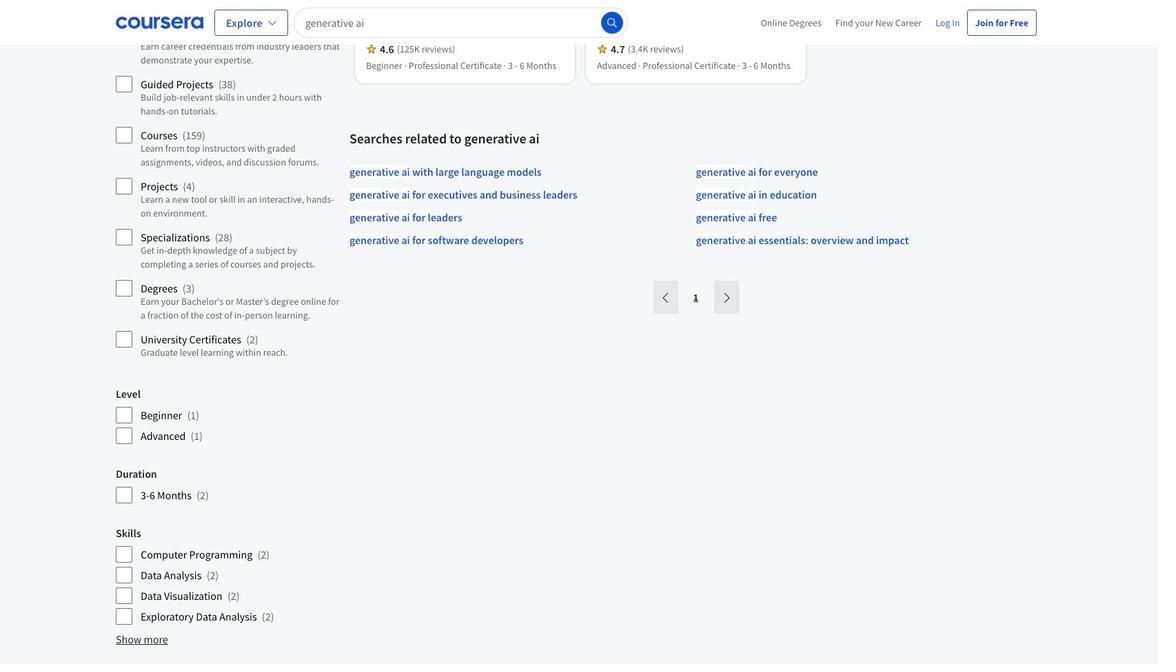Task type: describe. For each thing, give the bounding box(es) containing it.
coursera image
[[116, 11, 203, 33]]

page navigation navigation
[[652, 281, 740, 314]]

previous page image
[[660, 292, 671, 303]]



Task type: locate. For each thing, give the bounding box(es) containing it.
3 group from the top
[[116, 467, 341, 504]]

None search field
[[294, 7, 628, 38]]

next page image
[[721, 292, 732, 303]]

1 group from the top
[[116, 5, 341, 365]]

group
[[116, 5, 341, 365], [116, 387, 341, 445], [116, 467, 341, 504], [116, 526, 341, 626]]

What do you want to learn? text field
[[294, 7, 628, 38]]

4 group from the top
[[116, 526, 341, 626]]

2 group from the top
[[116, 387, 341, 445]]



Task type: vqa. For each thing, say whether or not it's contained in the screenshot.
2nd group from the top
yes



